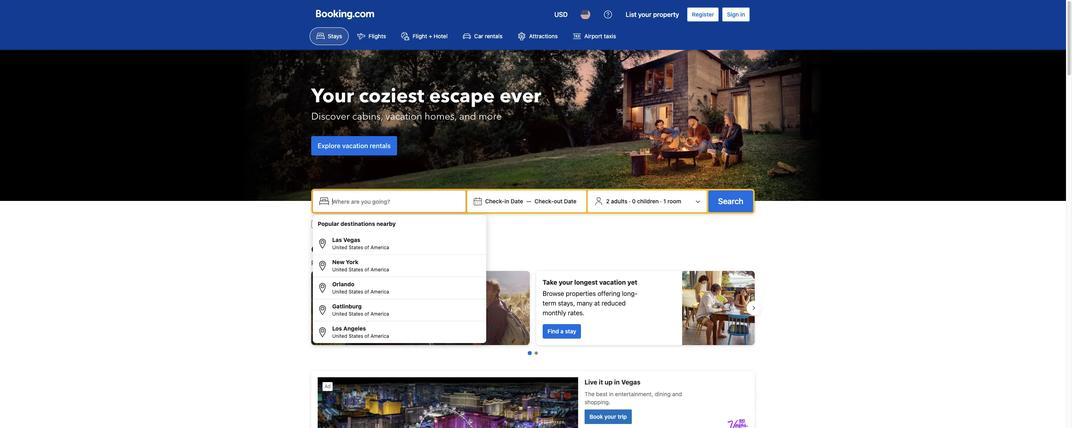 Task type: describe. For each thing, give the bounding box(es) containing it.
nearby
[[376, 221, 396, 227]]

united inside 'orlando united states of america'
[[332, 289, 347, 295]]

rentals inside car rentals link
[[485, 33, 503, 40]]

airport taxis
[[584, 33, 616, 40]]

yet
[[627, 279, 637, 286]]

america for angeles
[[371, 333, 389, 340]]

flights
[[434, 221, 450, 228]]

browse
[[543, 290, 564, 298]]

flights link
[[351, 27, 393, 45]]

progress bar inside offers main content
[[528, 352, 538, 356]]

angeles
[[343, 325, 366, 332]]

0 horizontal spatial escape
[[349, 323, 368, 330]]

explore inside save 15% with late escape deals explore thousands of destinations worldwide and save 15% or more
[[318, 295, 340, 302]]

take your longest vacation yet image
[[682, 271, 755, 346]]

a
[[560, 328, 564, 335]]

take your longest vacation yet browse properties offering long- term stays, many at reduced monthly rates.
[[543, 279, 638, 317]]

sign
[[727, 11, 739, 18]]

deals inside save 15% with late escape deals explore thousands of destinations worldwide and save 15% or more
[[404, 284, 422, 291]]

2 · from the left
[[660, 198, 662, 205]]

cabins,
[[352, 110, 383, 123]]

of inside gatlinburg united states of america
[[365, 311, 369, 317]]

ever
[[500, 83, 541, 109]]

1 date from the left
[[511, 198, 523, 205]]

sign in
[[727, 11, 745, 18]]

i'm
[[323, 221, 330, 228]]

your coziest escape ever discover cabins, vacation homes, and more
[[311, 83, 541, 123]]

of inside las vegas united states of america
[[365, 245, 369, 251]]

attractions link
[[511, 27, 565, 45]]

york
[[346, 259, 358, 266]]

united inside gatlinburg united states of america
[[332, 311, 347, 317]]

list your property link
[[621, 5, 684, 24]]

stays,
[[558, 300, 575, 307]]

reduced
[[602, 300, 626, 307]]

property
[[653, 11, 679, 18]]

and inside your coziest escape ever discover cabins, vacation homes, and more
[[459, 110, 476, 123]]

0 vertical spatial 15%
[[334, 284, 348, 291]]

coziest
[[359, 83, 424, 109]]

your
[[311, 83, 354, 109]]

states for los angeles
[[349, 333, 363, 340]]

taxis
[[604, 33, 616, 40]]

in for sign
[[740, 11, 745, 18]]

search button
[[708, 191, 753, 212]]

of inside save 15% with late escape deals explore thousands of destinations worldwide and save 15% or more
[[374, 295, 379, 302]]

vacation inside your coziest escape ever discover cabins, vacation homes, and more
[[385, 110, 422, 123]]

term
[[543, 300, 556, 307]]

more inside your coziest escape ever discover cabins, vacation homes, and more
[[479, 110, 502, 123]]

late inside save 15% with late escape deals explore thousands of destinations worldwide and save 15% or more
[[365, 284, 378, 291]]

+
[[429, 33, 432, 40]]

united for los
[[332, 333, 347, 340]]

hotel
[[434, 33, 448, 40]]

1 check- from the left
[[485, 198, 505, 205]]

find for browse properties offering long- term stays, many at reduced monthly rates.
[[548, 328, 559, 335]]

airport taxis link
[[566, 27, 623, 45]]

find late escape deals link
[[318, 320, 389, 334]]

1 vertical spatial vacation
[[342, 142, 368, 149]]

1 vertical spatial deals
[[369, 323, 384, 330]]

register link
[[687, 7, 719, 22]]

vacation inside take your longest vacation yet browse properties offering long- term stays, many at reduced monthly rates.
[[599, 279, 626, 286]]

i'm looking for flights
[[395, 221, 450, 228]]

in for check-
[[505, 198, 509, 205]]

explore vacation rentals
[[318, 142, 391, 149]]

more inside save 15% with late escape deals explore thousands of destinations worldwide and save 15% or more
[[399, 305, 414, 312]]

region containing take your longest vacation yet
[[305, 268, 761, 349]]

booking.com image
[[316, 10, 374, 19]]

group of friends hiking in the mountains on a sunny day image
[[311, 271, 530, 346]]

flight
[[413, 33, 427, 40]]

states inside gatlinburg united states of america
[[349, 311, 363, 317]]

destinations inside save 15% with late escape deals explore thousands of destinations worldwide and save 15% or more
[[381, 295, 417, 302]]

destinations inside list box
[[341, 221, 375, 227]]

work
[[365, 221, 377, 228]]

of inside 'orlando united states of america'
[[365, 289, 369, 295]]

list box containing popular destinations nearby
[[313, 215, 486, 344]]

and inside save 15% with late escape deals explore thousands of destinations worldwide and save 15% or more
[[349, 305, 360, 312]]

save
[[362, 305, 375, 312]]

properties
[[566, 290, 596, 298]]

gatlinburg
[[332, 303, 362, 310]]

with
[[350, 284, 363, 291]]

states inside 'orlando united states of america'
[[349, 289, 363, 295]]

adults
[[611, 198, 627, 205]]

save
[[318, 284, 333, 291]]

traveling
[[332, 221, 354, 228]]

2 adults · 0 children · 1 room button
[[591, 194, 704, 209]]

america inside gatlinburg united states of america
[[371, 311, 389, 317]]

find a stay link
[[543, 325, 581, 339]]

1 · from the left
[[629, 198, 631, 205]]

explore inside explore vacation rentals link
[[318, 142, 341, 149]]

room
[[668, 198, 681, 205]]

rates.
[[568, 310, 585, 317]]

offers main content
[[305, 244, 761, 429]]

advertisement region
[[311, 371, 755, 429]]

gatlinburg united states of america
[[332, 303, 389, 317]]

new york united states of america
[[332, 259, 389, 273]]

find a stay
[[548, 328, 576, 335]]

usd button
[[550, 5, 573, 24]]

car rentals
[[474, 33, 503, 40]]

orlando
[[332, 281, 354, 288]]



Task type: locate. For each thing, give the bounding box(es) containing it.
in left —
[[505, 198, 509, 205]]

offers promotions, deals, and special offers for you
[[311, 244, 441, 267]]

vegas
[[343, 237, 360, 244]]

your for property
[[638, 11, 652, 18]]

1 horizontal spatial your
[[638, 11, 652, 18]]

· left 0
[[629, 198, 631, 205]]

united for las
[[332, 245, 347, 251]]

1 horizontal spatial late
[[365, 284, 378, 291]]

united inside new york united states of america
[[332, 267, 347, 273]]

vacation up offering
[[599, 279, 626, 286]]

2 vertical spatial and
[[349, 305, 360, 312]]

homes,
[[425, 110, 457, 123]]

list box
[[313, 215, 486, 344]]

united down las
[[332, 245, 347, 251]]

explore vacation rentals link
[[311, 136, 397, 155]]

3 states from the top
[[349, 289, 363, 295]]

find late escape deals
[[323, 323, 384, 330]]

vacation down the coziest
[[385, 110, 422, 123]]

united for new
[[332, 267, 347, 273]]

and
[[459, 110, 476, 123], [367, 260, 378, 267], [349, 305, 360, 312]]

in inside "link"
[[740, 11, 745, 18]]

of up save
[[374, 295, 379, 302]]

at
[[594, 300, 600, 307]]

Where are you going? field
[[329, 194, 463, 209]]

1 explore from the top
[[318, 142, 341, 149]]

0 horizontal spatial deals
[[369, 323, 384, 330]]

or
[[391, 305, 397, 312]]

in right sign
[[740, 11, 745, 18]]

your right take
[[559, 279, 573, 286]]

states inside las vegas united states of america
[[349, 245, 363, 251]]

2 vertical spatial vacation
[[599, 279, 626, 286]]

0 horizontal spatial 15%
[[334, 284, 348, 291]]

rentals inside explore vacation rentals link
[[370, 142, 391, 149]]

1 horizontal spatial vacation
[[385, 110, 422, 123]]

find down worldwide
[[323, 323, 334, 330]]

find for explore thousands of destinations worldwide and save 15% or more
[[323, 323, 334, 330]]

0 horizontal spatial rentals
[[370, 142, 391, 149]]

stays
[[328, 33, 342, 40]]

popular destinations nearby
[[318, 221, 396, 227]]

of inside new york united states of america
[[365, 267, 369, 273]]

1 horizontal spatial deals
[[404, 284, 422, 291]]

check-in date — check-out date
[[485, 198, 577, 205]]

0 horizontal spatial check-
[[485, 198, 505, 205]]

0 horizontal spatial in
[[505, 198, 509, 205]]

orlando united states of america
[[332, 281, 389, 295]]

late
[[365, 284, 378, 291], [335, 323, 347, 330]]

deals down save
[[369, 323, 384, 330]]

15% left with
[[334, 284, 348, 291]]

of down the angeles
[[365, 333, 369, 340]]

attractions
[[529, 33, 558, 40]]

offering
[[598, 290, 620, 298]]

find
[[323, 323, 334, 330], [548, 328, 559, 335]]

—
[[526, 198, 531, 205]]

for left 'you'
[[421, 260, 429, 267]]

0 horizontal spatial your
[[559, 279, 573, 286]]

america inside las vegas united states of america
[[371, 245, 389, 251]]

1 vertical spatial late
[[335, 323, 347, 330]]

1 horizontal spatial more
[[479, 110, 502, 123]]

of right with
[[365, 289, 369, 295]]

in
[[740, 11, 745, 18], [505, 198, 509, 205]]

stays link
[[310, 27, 349, 45]]

0 horizontal spatial find
[[323, 323, 334, 330]]

0 horizontal spatial late
[[335, 323, 347, 330]]

los
[[332, 325, 342, 332]]

america for vegas
[[371, 245, 389, 251]]

airport
[[584, 33, 602, 40]]

list your property
[[626, 11, 679, 18]]

special
[[380, 260, 400, 267]]

of up 'orlando united states of america' at the bottom left
[[365, 267, 369, 273]]

states
[[349, 245, 363, 251], [349, 267, 363, 273], [349, 289, 363, 295], [349, 311, 363, 317], [349, 333, 363, 340]]

0 horizontal spatial and
[[349, 305, 360, 312]]

of inside los angeles united states of america
[[365, 333, 369, 340]]

1 horizontal spatial date
[[564, 198, 577, 205]]

2
[[606, 198, 610, 205]]

i'm
[[395, 221, 403, 228]]

1 horizontal spatial check-
[[535, 198, 554, 205]]

your right list
[[638, 11, 652, 18]]

and inside offers promotions, deals, and special offers for you
[[367, 260, 378, 267]]

offers
[[311, 244, 340, 257]]

date left —
[[511, 198, 523, 205]]

0 vertical spatial deals
[[404, 284, 422, 291]]

2 horizontal spatial vacation
[[599, 279, 626, 286]]

states inside los angeles united states of america
[[349, 333, 363, 340]]

15% left or
[[377, 305, 389, 312]]

you
[[430, 260, 441, 267]]

united inside los angeles united states of america
[[332, 333, 347, 340]]

usd
[[554, 11, 568, 18]]

1 states from the top
[[349, 245, 363, 251]]

1 vertical spatial destinations
[[381, 295, 417, 302]]

of
[[365, 245, 369, 251], [365, 267, 369, 273], [365, 289, 369, 295], [374, 295, 379, 302], [365, 311, 369, 317], [365, 333, 369, 340]]

for inside offers promotions, deals, and special offers for you
[[421, 260, 429, 267]]

states down the gatlinburg on the left of the page
[[349, 311, 363, 317]]

1 horizontal spatial find
[[548, 328, 559, 335]]

1 vertical spatial and
[[367, 260, 378, 267]]

of up deals, on the bottom left
[[365, 245, 369, 251]]

escape
[[429, 83, 495, 109]]

vacation
[[385, 110, 422, 123], [342, 142, 368, 149], [599, 279, 626, 286]]

more right or
[[399, 305, 414, 312]]

destinations up or
[[381, 295, 417, 302]]

deals,
[[348, 260, 365, 267]]

deals down offers
[[404, 284, 422, 291]]

united
[[332, 245, 347, 251], [332, 267, 347, 273], [332, 289, 347, 295], [332, 311, 347, 317], [332, 333, 347, 340]]

check-out date button
[[531, 194, 580, 209]]

check-in date button
[[482, 194, 526, 209]]

rentals down cabins,
[[370, 142, 391, 149]]

las
[[332, 237, 342, 244]]

worldwide
[[318, 305, 348, 312]]

explore
[[318, 142, 341, 149], [318, 295, 340, 302]]

15%
[[334, 284, 348, 291], [377, 305, 389, 312]]

1 vertical spatial explore
[[318, 295, 340, 302]]

1 vertical spatial escape
[[349, 323, 368, 330]]

· left 1 in the top of the page
[[660, 198, 662, 205]]

for for flights
[[425, 221, 432, 228]]

destinations up 'vegas'
[[341, 221, 375, 227]]

united down new at the left bottom
[[332, 267, 347, 273]]

and right deals, on the bottom left
[[367, 260, 378, 267]]

1 vertical spatial more
[[399, 305, 414, 312]]

states down orlando
[[349, 289, 363, 295]]

0 vertical spatial rentals
[[485, 33, 503, 40]]

4 united from the top
[[332, 311, 347, 317]]

date right "out"
[[564, 198, 577, 205]]

check- left —
[[485, 198, 505, 205]]

los angeles united states of america
[[332, 325, 389, 340]]

2 america from the top
[[371, 267, 389, 273]]

many
[[577, 300, 593, 307]]

0 vertical spatial your
[[638, 11, 652, 18]]

destinations
[[341, 221, 375, 227], [381, 295, 417, 302]]

stay
[[565, 328, 576, 335]]

for left work
[[356, 221, 363, 228]]

thousands
[[341, 295, 372, 302]]

sign in link
[[722, 7, 750, 22]]

states inside new york united states of america
[[349, 267, 363, 273]]

0 vertical spatial and
[[459, 110, 476, 123]]

1 horizontal spatial rentals
[[485, 33, 503, 40]]

promotions,
[[311, 260, 346, 267]]

america inside 'orlando united states of america'
[[371, 289, 389, 295]]

of up find late escape deals
[[365, 311, 369, 317]]

and down escape
[[459, 110, 476, 123]]

2 adults · 0 children · 1 room
[[606, 198, 681, 205]]

1 vertical spatial rentals
[[370, 142, 391, 149]]

list
[[626, 11, 637, 18]]

2 united from the top
[[332, 267, 347, 273]]

1 vertical spatial in
[[505, 198, 509, 205]]

america up save
[[371, 289, 389, 295]]

0 vertical spatial in
[[740, 11, 745, 18]]

popular destinations nearby group
[[313, 233, 486, 344]]

for left flights
[[425, 221, 432, 228]]

states down 'vegas'
[[349, 245, 363, 251]]

vacation down cabins,
[[342, 142, 368, 149]]

0 vertical spatial more
[[479, 110, 502, 123]]

3 america from the top
[[371, 289, 389, 295]]

1 horizontal spatial ·
[[660, 198, 662, 205]]

flights
[[369, 33, 386, 40]]

1 america from the top
[[371, 245, 389, 251]]

1 united from the top
[[332, 245, 347, 251]]

2 explore from the top
[[318, 295, 340, 302]]

states for las vegas
[[349, 245, 363, 251]]

car
[[474, 33, 483, 40]]

date
[[511, 198, 523, 205], [564, 198, 577, 205]]

1 vertical spatial your
[[559, 279, 573, 286]]

states for new york
[[349, 267, 363, 273]]

3 united from the top
[[332, 289, 347, 295]]

register
[[692, 11, 714, 18]]

0 horizontal spatial date
[[511, 198, 523, 205]]

america up special
[[371, 245, 389, 251]]

find left "a"
[[548, 328, 559, 335]]

5 america from the top
[[371, 333, 389, 340]]

children
[[637, 198, 659, 205]]

united down los
[[332, 333, 347, 340]]

region
[[305, 268, 761, 349]]

0 vertical spatial explore
[[318, 142, 341, 149]]

search
[[718, 197, 744, 206]]

0 horizontal spatial destinations
[[341, 221, 375, 227]]

1 horizontal spatial in
[[740, 11, 745, 18]]

flight + hotel
[[413, 33, 448, 40]]

your for longest
[[559, 279, 573, 286]]

0 vertical spatial vacation
[[385, 110, 422, 123]]

4 america from the top
[[371, 311, 389, 317]]

popular
[[318, 221, 339, 227]]

looking
[[404, 221, 423, 228]]

explore down discover
[[318, 142, 341, 149]]

out
[[554, 198, 563, 205]]

0 horizontal spatial more
[[399, 305, 414, 312]]

rentals right "car"
[[485, 33, 503, 40]]

2 states from the top
[[349, 267, 363, 273]]

america inside new york united states of america
[[371, 267, 389, 273]]

long-
[[622, 290, 638, 298]]

i'm traveling for work
[[323, 221, 377, 228]]

check- right —
[[535, 198, 554, 205]]

america left or
[[371, 311, 389, 317]]

save 15% with late escape deals explore thousands of destinations worldwide and save 15% or more
[[318, 284, 422, 312]]

·
[[629, 198, 631, 205], [660, 198, 662, 205]]

states down york
[[349, 267, 363, 273]]

1 vertical spatial 15%
[[377, 305, 389, 312]]

0 vertical spatial destinations
[[341, 221, 375, 227]]

america right deals, on the bottom left
[[371, 267, 389, 273]]

escape down gatlinburg united states of america
[[349, 323, 368, 330]]

5 states from the top
[[349, 333, 363, 340]]

and down thousands
[[349, 305, 360, 312]]

america
[[371, 245, 389, 251], [371, 267, 389, 273], [371, 289, 389, 295], [371, 311, 389, 317], [371, 333, 389, 340]]

escape up or
[[380, 284, 403, 291]]

0
[[632, 198, 636, 205]]

offers
[[402, 260, 419, 267]]

2 horizontal spatial and
[[459, 110, 476, 123]]

for for work
[[356, 221, 363, 228]]

united down orlando
[[332, 289, 347, 295]]

states down the angeles
[[349, 333, 363, 340]]

united inside las vegas united states of america
[[332, 245, 347, 251]]

monthly
[[543, 310, 566, 317]]

1 horizontal spatial escape
[[380, 284, 403, 291]]

escape
[[380, 284, 403, 291], [349, 323, 368, 330]]

flight + hotel link
[[395, 27, 454, 45]]

take
[[543, 279, 557, 286]]

2 date from the left
[[564, 198, 577, 205]]

united down the gatlinburg on the left of the page
[[332, 311, 347, 317]]

america down find late escape deals
[[371, 333, 389, 340]]

explore up worldwide
[[318, 295, 340, 302]]

0 vertical spatial escape
[[380, 284, 403, 291]]

more down escape
[[479, 110, 502, 123]]

2 check- from the left
[[535, 198, 554, 205]]

1 horizontal spatial 15%
[[377, 305, 389, 312]]

5 united from the top
[[332, 333, 347, 340]]

0 horizontal spatial ·
[[629, 198, 631, 205]]

escape inside save 15% with late escape deals explore thousands of destinations worldwide and save 15% or more
[[380, 284, 403, 291]]

las vegas united states of america
[[332, 237, 389, 251]]

4 states from the top
[[349, 311, 363, 317]]

longest
[[574, 279, 598, 286]]

0 vertical spatial late
[[365, 284, 378, 291]]

your inside take your longest vacation yet browse properties offering long- term stays, many at reduced monthly rates.
[[559, 279, 573, 286]]

car rentals link
[[456, 27, 509, 45]]

1 horizontal spatial and
[[367, 260, 378, 267]]

america inside los angeles united states of america
[[371, 333, 389, 340]]

progress bar
[[528, 352, 538, 356]]

america for york
[[371, 267, 389, 273]]

0 horizontal spatial vacation
[[342, 142, 368, 149]]

1 horizontal spatial destinations
[[381, 295, 417, 302]]



Task type: vqa. For each thing, say whether or not it's contained in the screenshot.
the rightmost "15"
no



